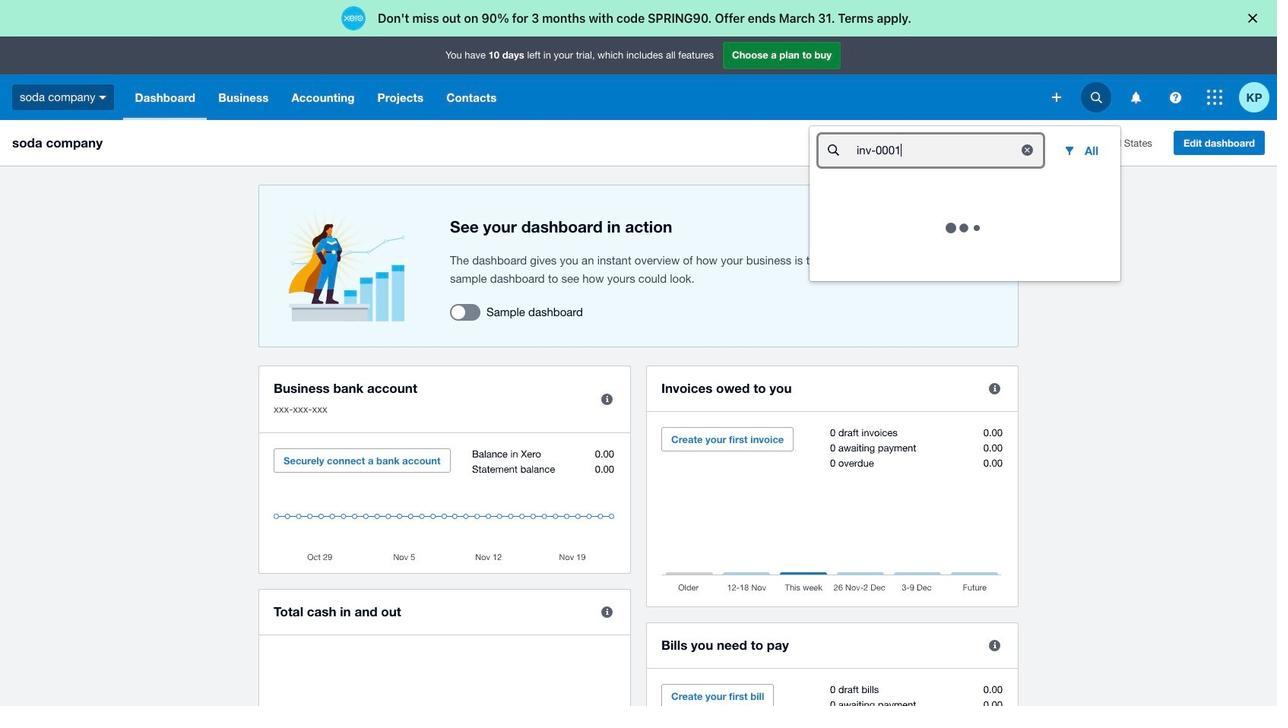 Task type: locate. For each thing, give the bounding box(es) containing it.
loading progress bar
[[810, 175, 1120, 281]]

group
[[810, 126, 1121, 281]]

banner
[[0, 36, 1277, 281]]

select filter image
[[1057, 138, 1082, 163]]

dialog
[[0, 0, 1277, 36]]

Search contacts and transactions search field
[[855, 136, 1007, 165]]

None search field
[[819, 135, 1043, 166]]

empty state bank feed widget with a tooltip explaining the feature. includes a 'securely connect a bank account' button and a data-less flat line graph marking four weekly dates, indicating future account balance tracking. image
[[274, 449, 616, 562]]

svg image
[[1091, 92, 1102, 103], [1131, 92, 1141, 103], [1170, 92, 1181, 103], [1052, 93, 1061, 102]]

svg image
[[1207, 90, 1222, 105], [99, 96, 107, 99]]



Task type: describe. For each thing, give the bounding box(es) containing it.
cartoon office workers image
[[283, 209, 404, 323]]

empty state of the bills widget with a 'create your first bill' button and an unpopulated column graph. image
[[661, 684, 1003, 706]]

1 horizontal spatial svg image
[[1207, 90, 1222, 105]]

0 horizontal spatial svg image
[[99, 96, 107, 99]]

empty state of the invoices widget with a 'create your first invoice' button and an empty column graph. image
[[661, 427, 1003, 595]]



Task type: vqa. For each thing, say whether or not it's contained in the screenshot.
'CL'
no



